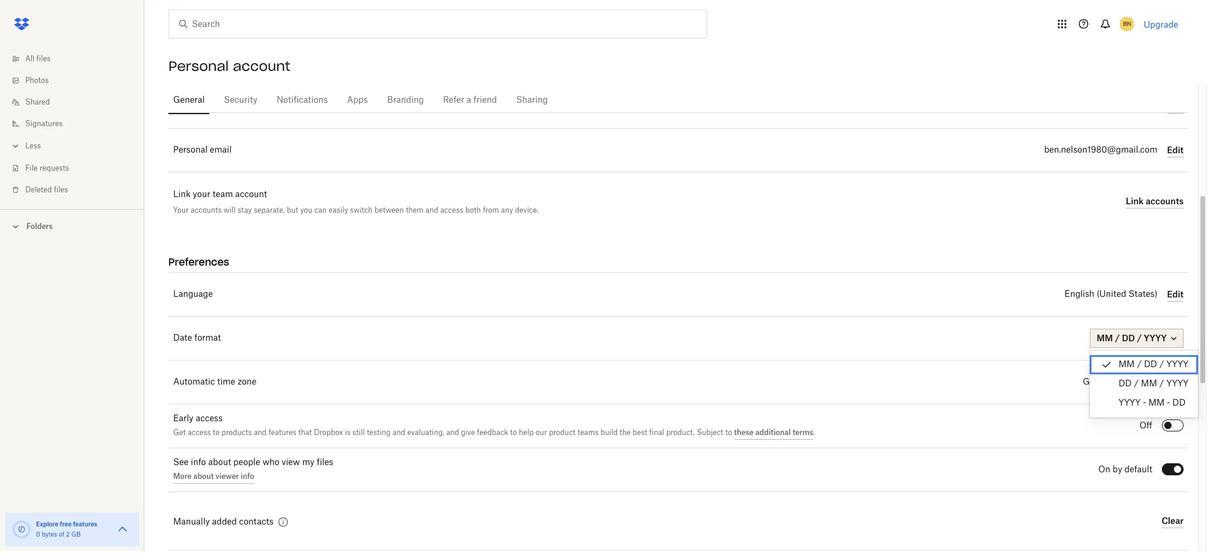 Task type: locate. For each thing, give the bounding box(es) containing it.
photos
[[25, 77, 49, 84]]

access right early
[[196, 415, 223, 424]]

yyyy inside the mm / dd / yyyy radio item
[[1167, 361, 1189, 369]]

mm up yyyy - mm - dd
[[1142, 380, 1158, 389]]

1 vertical spatial yyyy
[[1167, 380, 1189, 389]]

05:00
[[1107, 379, 1131, 387]]

the
[[620, 430, 631, 437]]

0 horizontal spatial features
[[73, 521, 97, 528]]

give
[[461, 430, 475, 437]]

on down the mm / dd / yyyy radio item
[[1141, 379, 1153, 387]]

testing
[[367, 430, 391, 437]]

gmt-05:00
[[1084, 379, 1131, 387]]

2 vertical spatial access
[[188, 430, 211, 437]]

to left "help" on the bottom
[[510, 430, 517, 437]]

/
[[1138, 361, 1142, 369], [1160, 361, 1165, 369], [1135, 380, 1140, 389], [1160, 380, 1165, 389]]

bytes
[[42, 533, 57, 539]]

files
[[36, 55, 51, 63], [54, 187, 68, 194], [317, 459, 333, 467]]

dd down dd / mm / yyyy
[[1173, 400, 1186, 408]]

off
[[1140, 422, 1153, 431]]

notifications
[[277, 96, 328, 105]]

1 horizontal spatial dd
[[1145, 361, 1158, 369]]

account up 'security'
[[233, 58, 291, 75]]

access down early access
[[188, 430, 211, 437]]

manually added contacts
[[173, 519, 274, 527]]

1 vertical spatial account
[[235, 191, 267, 199]]

get access to products and features that dropbox is still testing and evaluating, and give feedback to help our product teams build the best final product. subject to
[[173, 430, 735, 437]]

can
[[315, 206, 327, 215]]

switch
[[350, 206, 373, 215]]

refer a friend
[[443, 96, 497, 105]]

early access
[[173, 415, 223, 424]]

0 horizontal spatial to
[[213, 430, 220, 437]]

files right deleted
[[54, 187, 68, 194]]

english (united states)
[[1065, 291, 1158, 299]]

info
[[191, 459, 206, 467]]

deleted files
[[25, 187, 68, 194]]

0 vertical spatial personal
[[169, 58, 229, 75]]

device.
[[515, 206, 539, 215]]

and right them
[[426, 206, 439, 215]]

list
[[0, 41, 144, 209]]

0
[[36, 533, 40, 539]]

features up gb
[[73, 521, 97, 528]]

0 vertical spatial on
[[1141, 379, 1153, 387]]

dropbox image
[[10, 12, 34, 36]]

on left by
[[1099, 466, 1111, 475]]

automatic
[[173, 379, 215, 387]]

access
[[441, 206, 464, 215], [196, 415, 223, 424], [188, 430, 211, 437]]

features
[[269, 430, 297, 437], [73, 521, 97, 528]]

and right products
[[254, 430, 267, 437]]

default
[[1125, 466, 1153, 475]]

contacts
[[239, 519, 274, 527]]

general tab
[[169, 86, 210, 115]]

less
[[25, 143, 41, 150]]

0 vertical spatial dd
[[1145, 361, 1158, 369]]

0 horizontal spatial on
[[1099, 466, 1111, 475]]

1 horizontal spatial features
[[269, 430, 297, 437]]

personal
[[169, 58, 229, 75], [173, 146, 208, 155]]

all files
[[25, 55, 51, 63]]

1 horizontal spatial on
[[1141, 379, 1153, 387]]

english
[[1065, 291, 1095, 299]]

all
[[25, 55, 34, 63]]

yyyy up dd / mm / yyyy
[[1167, 361, 1189, 369]]

0 horizontal spatial -
[[1144, 400, 1147, 408]]

personal email
[[173, 146, 232, 155]]

mm up the 05:00
[[1119, 361, 1135, 369]]

0 vertical spatial yyyy
[[1167, 361, 1189, 369]]

1 horizontal spatial files
[[54, 187, 68, 194]]

feedback
[[477, 430, 509, 437]]

sharing tab
[[512, 86, 553, 115]]

personal left email
[[173, 146, 208, 155]]

manually
[[173, 519, 210, 527]]

language
[[173, 291, 213, 299]]

2 vertical spatial yyyy
[[1119, 400, 1141, 408]]

2 horizontal spatial to
[[726, 430, 733, 437]]

0 horizontal spatial dd
[[1119, 380, 1132, 389]]

preferences
[[169, 256, 229, 268]]

1 vertical spatial files
[[54, 187, 68, 194]]

dd
[[1145, 361, 1158, 369], [1119, 380, 1132, 389], [1173, 400, 1186, 408]]

email
[[210, 146, 232, 155]]

1 horizontal spatial -
[[1168, 400, 1171, 408]]

mm for /
[[1142, 380, 1158, 389]]

2 vertical spatial mm
[[1149, 400, 1165, 408]]

features left that
[[269, 430, 297, 437]]

0 vertical spatial account
[[233, 58, 291, 75]]

see info about people who view my files
[[173, 459, 333, 467]]

but
[[287, 206, 298, 215]]

apps
[[347, 96, 368, 105]]

a
[[467, 96, 472, 105]]

mm / dd / yyyy
[[1119, 361, 1189, 369]]

1 vertical spatial personal
[[173, 146, 208, 155]]

to left products
[[213, 430, 220, 437]]

.
[[814, 430, 816, 437]]

1 vertical spatial mm
[[1142, 380, 1158, 389]]

link
[[173, 191, 191, 199]]

of
[[59, 533, 64, 539]]

teams
[[578, 430, 599, 437]]

personal for personal email
[[173, 146, 208, 155]]

dd down the mm / dd / yyyy radio item
[[1119, 380, 1132, 389]]

personal up general
[[169, 58, 229, 75]]

mm down dd / mm / yyyy
[[1149, 400, 1165, 408]]

your accounts will stay separate, but you can easily switch between them and access both from any device.
[[173, 206, 539, 215]]

0 vertical spatial files
[[36, 55, 51, 63]]

0 vertical spatial features
[[269, 430, 297, 437]]

access for early access
[[196, 415, 223, 424]]

and right testing
[[393, 430, 406, 437]]

1 vertical spatial on
[[1099, 466, 1111, 475]]

to
[[213, 430, 220, 437], [510, 430, 517, 437], [726, 430, 733, 437]]

account up stay
[[235, 191, 267, 199]]

to right subject
[[726, 430, 733, 437]]

yyyy down mm / dd / yyyy
[[1167, 380, 1189, 389]]

0 horizontal spatial files
[[36, 55, 51, 63]]

tab list
[[169, 84, 1189, 115]]

files right my
[[317, 459, 333, 467]]

deleted files link
[[10, 179, 144, 201]]

1 vertical spatial access
[[196, 415, 223, 424]]

team
[[213, 191, 233, 199]]

zone
[[238, 379, 257, 387]]

dd up dd / mm / yyyy
[[1145, 361, 1158, 369]]

mm inside radio item
[[1119, 361, 1135, 369]]

0 vertical spatial mm
[[1119, 361, 1135, 369]]

friend
[[474, 96, 497, 105]]

2 to from the left
[[510, 430, 517, 437]]

yyyy - mm - dd
[[1119, 400, 1186, 408]]

security
[[224, 96, 258, 105]]

less image
[[10, 140, 22, 152]]

upgrade
[[1144, 19, 1179, 29]]

branding
[[387, 96, 424, 105]]

deleted
[[25, 187, 52, 194]]

1 vertical spatial features
[[73, 521, 97, 528]]

on by default
[[1099, 466, 1153, 475]]

2 vertical spatial dd
[[1173, 400, 1186, 408]]

any
[[501, 206, 513, 215]]

signatures
[[25, 120, 63, 128]]

on for on
[[1141, 379, 1153, 387]]

2 vertical spatial files
[[317, 459, 333, 467]]

access left both on the left top of the page
[[441, 206, 464, 215]]

automatic time zone
[[173, 379, 257, 387]]

free
[[60, 521, 72, 528]]

file requests link
[[10, 158, 144, 179]]

security tab
[[219, 86, 262, 115]]

on
[[1141, 379, 1153, 387], [1099, 466, 1111, 475]]

yyyy down the 05:00
[[1119, 400, 1141, 408]]

1 horizontal spatial to
[[510, 430, 517, 437]]

files right all
[[36, 55, 51, 63]]



Task type: vqa. For each thing, say whether or not it's contained in the screenshot.
the a
yes



Task type: describe. For each thing, give the bounding box(es) containing it.
features inside explore free features 0 bytes of 2 gb
[[73, 521, 97, 528]]

2
[[66, 533, 70, 539]]

notifications tab
[[272, 86, 333, 115]]

access for get access to products and features that dropbox is still testing and evaluating, and give feedback to help our product teams build the best final product. subject to
[[188, 430, 211, 437]]

easily
[[329, 206, 348, 215]]

date format
[[173, 335, 221, 343]]

yyyy for dd / mm / yyyy
[[1167, 380, 1189, 389]]

date
[[173, 335, 192, 343]]

you
[[300, 206, 313, 215]]

time
[[217, 379, 235, 387]]

them
[[406, 206, 424, 215]]

and left the give
[[447, 430, 459, 437]]

subject
[[697, 430, 724, 437]]

(united
[[1097, 291, 1127, 299]]

people
[[234, 459, 260, 467]]

ben.nelson1980@gmail.com
[[1045, 146, 1158, 155]]

view
[[282, 459, 300, 467]]

both
[[466, 206, 481, 215]]

explore
[[36, 521, 58, 528]]

explore free features 0 bytes of 2 gb
[[36, 521, 97, 539]]

separate,
[[254, 206, 285, 215]]

see
[[173, 459, 189, 467]]

dd inside radio item
[[1145, 361, 1158, 369]]

product
[[549, 430, 576, 437]]

signatures link
[[10, 113, 144, 135]]

on for on by default
[[1099, 466, 1111, 475]]

0 vertical spatial access
[[441, 206, 464, 215]]

2 horizontal spatial files
[[317, 459, 333, 467]]

1 to from the left
[[213, 430, 220, 437]]

3 to from the left
[[726, 430, 733, 437]]

requests
[[40, 165, 69, 172]]

your
[[193, 191, 210, 199]]

evaluating,
[[408, 430, 445, 437]]

still
[[353, 430, 365, 437]]

help
[[519, 430, 534, 437]]

shared
[[25, 99, 50, 106]]

files for deleted files
[[54, 187, 68, 194]]

1 - from the left
[[1144, 400, 1147, 408]]

product.
[[667, 430, 695, 437]]

file requests
[[25, 165, 69, 172]]

quota usage element
[[12, 521, 31, 540]]

early
[[173, 415, 194, 424]]

refer a friend tab
[[439, 86, 502, 115]]

yyyy for mm / dd / yyyy
[[1167, 361, 1189, 369]]

best
[[633, 430, 648, 437]]

shared link
[[10, 91, 144, 113]]

refer
[[443, 96, 465, 105]]

dropbox
[[314, 430, 343, 437]]

added
[[212, 519, 237, 527]]

gmt-
[[1084, 379, 1107, 387]]

final
[[650, 430, 665, 437]]

apps tab
[[342, 86, 373, 115]]

upgrade link
[[1144, 19, 1179, 29]]

format
[[195, 335, 221, 343]]

is
[[345, 430, 351, 437]]

list containing all files
[[0, 41, 144, 209]]

will
[[224, 206, 236, 215]]

branding tab
[[382, 86, 429, 115]]

all files link
[[10, 48, 144, 70]]

get
[[173, 430, 186, 437]]

1 vertical spatial dd
[[1119, 380, 1132, 389]]

between
[[375, 206, 404, 215]]

about
[[208, 459, 231, 467]]

states)
[[1129, 291, 1158, 299]]

dd / mm / yyyy
[[1119, 380, 1189, 389]]

that
[[299, 430, 312, 437]]

mm for -
[[1149, 400, 1165, 408]]

mm / dd / yyyy radio item
[[1090, 356, 1199, 375]]

photos link
[[10, 70, 144, 91]]

folders
[[26, 222, 53, 231]]

our
[[536, 430, 547, 437]]

2 horizontal spatial dd
[[1173, 400, 1186, 408]]

personal for personal account
[[169, 58, 229, 75]]

files for all files
[[36, 55, 51, 63]]

general
[[173, 96, 205, 105]]

personal account
[[169, 58, 291, 75]]

2 - from the left
[[1168, 400, 1171, 408]]

from
[[483, 206, 499, 215]]

build
[[601, 430, 618, 437]]

gb
[[71, 533, 81, 539]]

tab list containing general
[[169, 84, 1189, 115]]

file
[[25, 165, 38, 172]]

sharing
[[517, 96, 548, 105]]

stay
[[238, 206, 252, 215]]

products
[[222, 430, 252, 437]]

by
[[1113, 466, 1123, 475]]

your
[[173, 206, 189, 215]]

folders button
[[0, 217, 144, 235]]

who
[[263, 459, 280, 467]]



